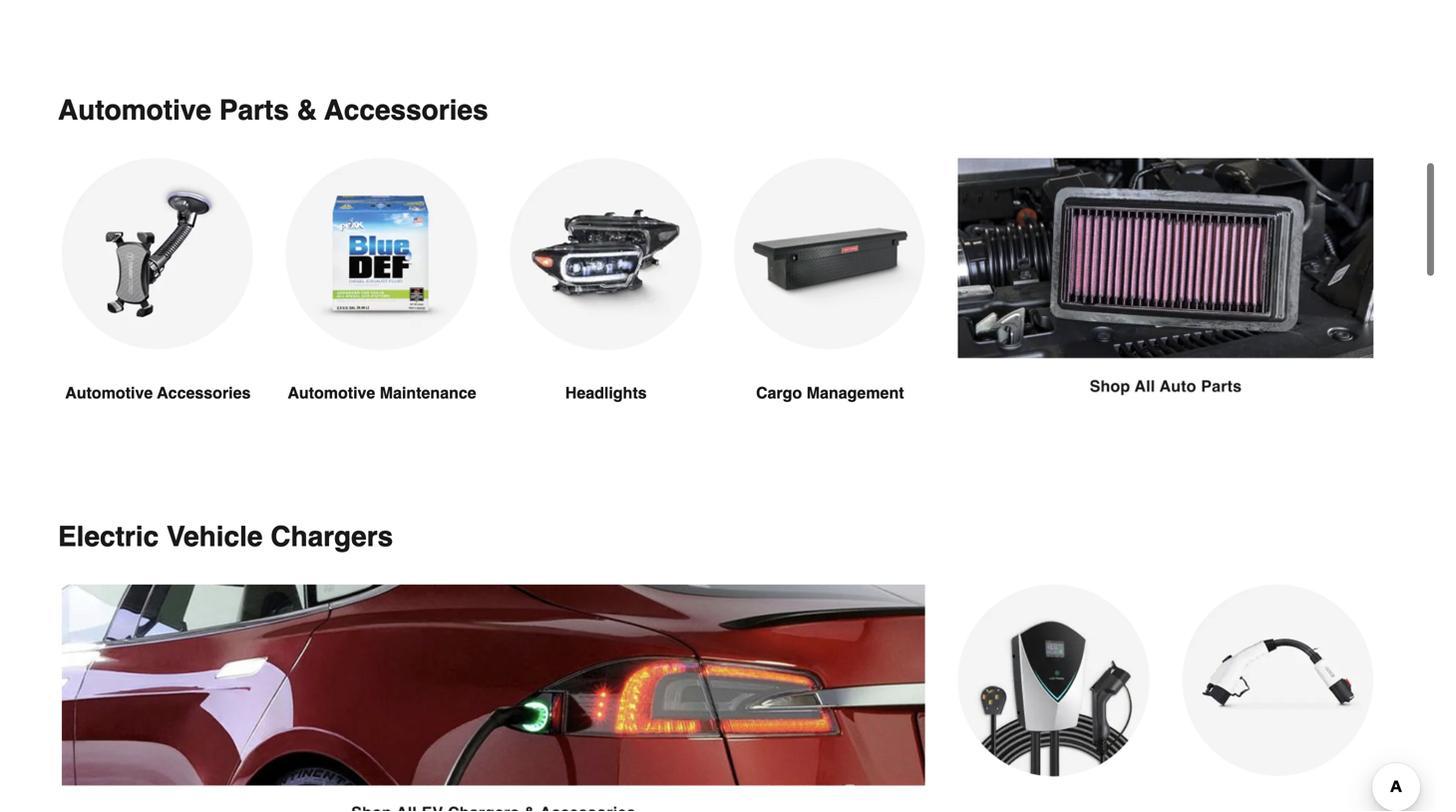 Task type: locate. For each thing, give the bounding box(es) containing it.
a windshield mount cellphone holder. image
[[62, 158, 254, 351]]

headlights link
[[510, 158, 702, 453]]

parts
[[219, 94, 289, 126]]

cargo management
[[756, 383, 905, 402]]

headlights
[[566, 383, 647, 402]]

automotive for automotive parts & accessories
[[58, 94, 212, 126]]

automotive parts & accessories
[[58, 94, 489, 126]]

0 vertical spatial accessories
[[324, 94, 489, 126]]

&
[[297, 94, 317, 126]]

1 vertical spatial accessories
[[157, 383, 251, 402]]

electric vehicle chargers
[[58, 521, 393, 553]]

cargo management link
[[734, 158, 927, 453]]

1 horizontal spatial accessories
[[324, 94, 489, 126]]

a reusable air filter. image
[[959, 158, 1375, 399]]

a pair of morimoto plug and play toyota headlights. image
[[510, 158, 702, 351]]

automotive for automotive maintenance
[[288, 383, 375, 402]]

automotive
[[58, 94, 212, 126], [65, 383, 153, 402], [288, 383, 375, 402]]

accessories inside automotive accessories link
[[157, 383, 251, 402]]

management
[[807, 383, 905, 402]]

automotive for automotive accessories
[[65, 383, 153, 402]]

accessories
[[324, 94, 489, 126], [157, 383, 251, 402]]

chargers
[[271, 521, 393, 553]]

0 horizontal spatial accessories
[[157, 383, 251, 402]]

a red tesla e v car plugged into a charging unit. image
[[62, 585, 927, 811]]

automotive maintenance link
[[286, 158, 478, 453]]

a black craftsman crossover truck tool box. image
[[734, 158, 927, 351]]



Task type: vqa. For each thing, say whether or not it's contained in the screenshot.
Maintenance
yes



Task type: describe. For each thing, give the bounding box(es) containing it.
automotive accessories link
[[62, 158, 254, 453]]

maintenance
[[380, 383, 477, 402]]

an electric vehicle charging adapter. image
[[1183, 585, 1375, 776]]

automotive maintenance
[[288, 383, 477, 402]]

cargo
[[756, 383, 803, 402]]

a home electric vehicle charging unit. image
[[959, 585, 1151, 777]]

vehicle
[[167, 521, 263, 553]]

automotive accessories
[[65, 383, 251, 402]]

a box of blue def diesel exhaust fluid. image
[[286, 158, 478, 351]]

electric
[[58, 521, 159, 553]]



